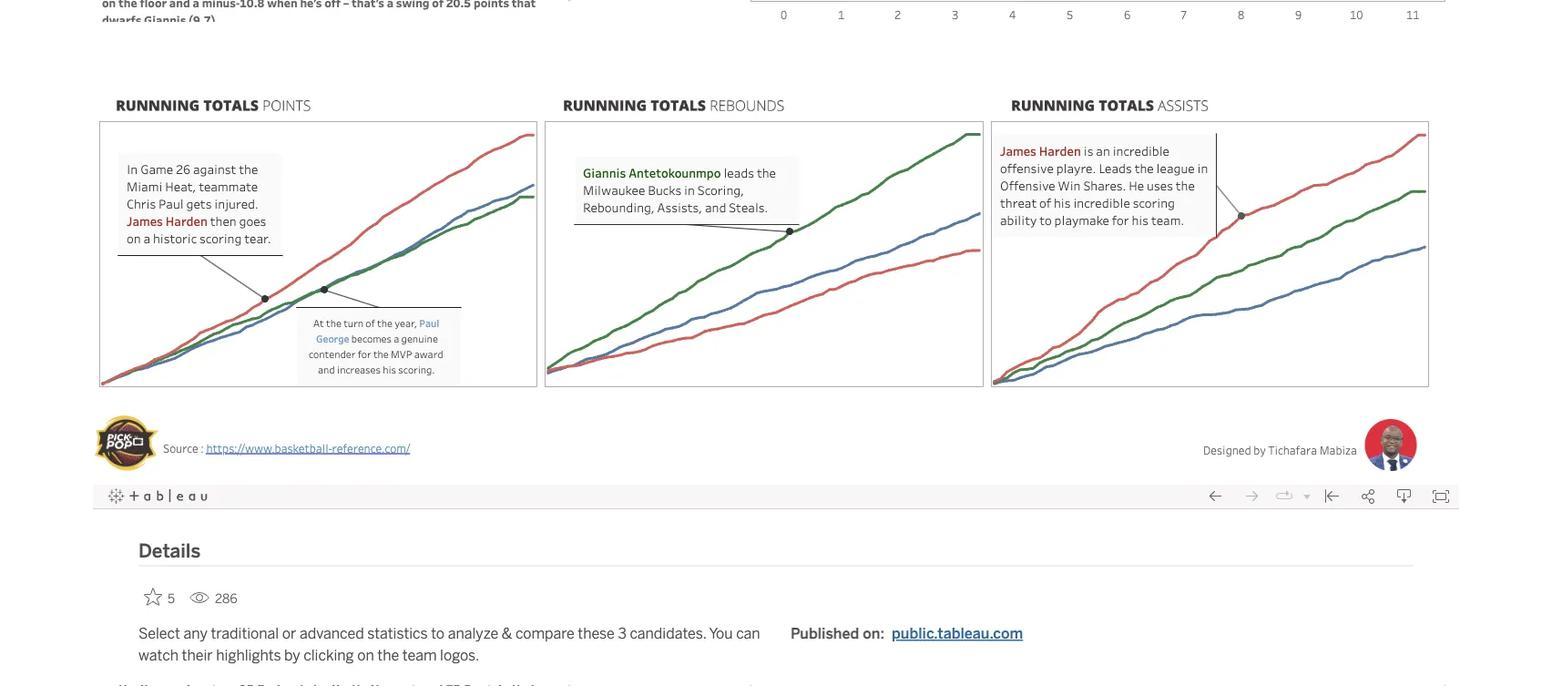 Task type: locate. For each thing, give the bounding box(es) containing it.
on
[[863, 625, 881, 642], [357, 647, 374, 664]]

traditional
[[211, 625, 279, 642]]

team
[[403, 647, 437, 664]]

select any traditional or advanced statistics to analyze & compare these 3 candidates. you can watch their highlights by clicking on the team logos.
[[138, 625, 760, 664]]

1 vertical spatial on
[[357, 647, 374, 664]]

public.tableau.com
[[892, 625, 1023, 642]]

on left the at bottom
[[357, 647, 374, 664]]

any
[[184, 625, 208, 642]]

published on : public.tableau.com
[[791, 625, 1023, 642]]

advanced
[[300, 625, 364, 642]]

on inside 'select any traditional or advanced statistics to analyze & compare these 3 candidates. you can watch their highlights by clicking on the team logos.'
[[357, 647, 374, 664]]

analyze
[[448, 625, 498, 642]]

0 vertical spatial on
[[863, 625, 881, 642]]

on right published on the right bottom of page
[[863, 625, 881, 642]]

published
[[791, 625, 859, 642]]

you
[[709, 625, 733, 642]]

these
[[578, 625, 615, 642]]

logos.
[[440, 647, 479, 664]]

286 views element
[[182, 584, 245, 613]]

0 horizontal spatial on
[[357, 647, 374, 664]]

3
[[618, 625, 627, 642]]

Add Favorite button
[[138, 582, 182, 612]]

their
[[182, 647, 213, 664]]



Task type: vqa. For each thing, say whether or not it's contained in the screenshot.
Recent Activity HEADING
no



Task type: describe. For each thing, give the bounding box(es) containing it.
statistics
[[367, 625, 428, 642]]

the
[[378, 647, 399, 664]]

details
[[138, 540, 201, 562]]

286
[[215, 591, 238, 606]]

select
[[138, 625, 180, 642]]

:
[[881, 625, 885, 642]]

public.tableau.com link
[[892, 623, 1023, 644]]

compare
[[516, 625, 575, 642]]

can
[[736, 625, 760, 642]]

highlights
[[216, 647, 281, 664]]

1 horizontal spatial on
[[863, 625, 881, 642]]

watch
[[138, 647, 179, 664]]

to
[[431, 625, 445, 642]]

by
[[284, 647, 300, 664]]

clicking
[[304, 647, 354, 664]]

&
[[502, 625, 512, 642]]

candidates.
[[630, 625, 707, 642]]

or
[[282, 625, 296, 642]]

5
[[168, 591, 175, 606]]



